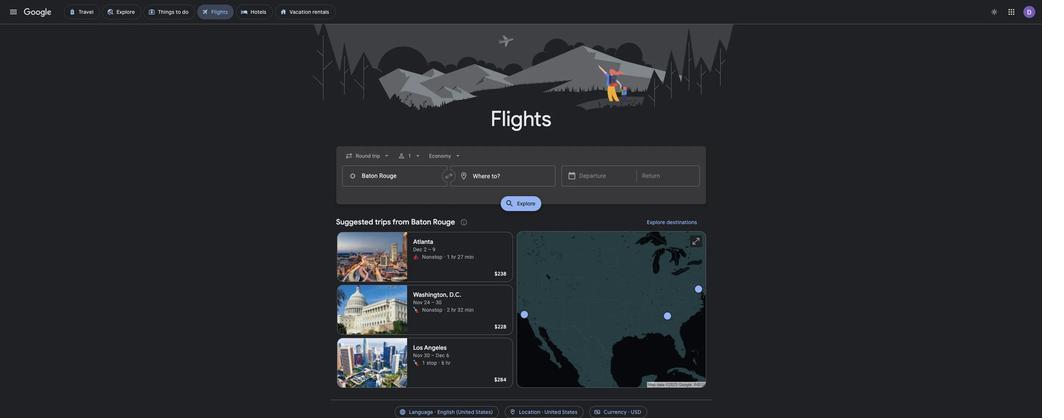 Task type: vqa. For each thing, say whether or not it's contained in the screenshot.


Task type: describe. For each thing, give the bounding box(es) containing it.
Flight search field
[[330, 146, 712, 213]]

$238
[[495, 271, 507, 277]]

228 US dollars text field
[[495, 323, 507, 330]]

flights
[[491, 106, 552, 132]]

27
[[458, 254, 464, 260]]

rouge
[[433, 218, 455, 227]]

hr for washington, d.c.
[[452, 307, 456, 313]]

baton
[[411, 218, 432, 227]]

delta image
[[413, 254, 419, 260]]

usd
[[631, 409, 642, 416]]

238 US dollars text field
[[495, 271, 507, 277]]

1 for 1
[[408, 153, 411, 159]]

32
[[458, 307, 464, 313]]

atlanta dec 2 – 9
[[413, 238, 436, 253]]

6 inside los angeles nov 30 – dec 6
[[447, 353, 450, 359]]

states)
[[476, 409, 493, 416]]

suggested trips from baton rouge region
[[336, 213, 706, 391]]

 image for d.c.
[[444, 306, 446, 314]]

american image
[[413, 360, 419, 366]]

nonstop for atlanta
[[422, 254, 443, 260]]

los
[[413, 344, 423, 352]]

stop
[[427, 360, 437, 366]]

2 hr 32 min
[[447, 307, 474, 313]]

suggested trips from baton rouge
[[336, 218, 455, 227]]

suggested
[[336, 218, 374, 227]]

284 US dollars text field
[[495, 376, 507, 383]]

location
[[519, 409, 541, 416]]

american image
[[413, 307, 419, 313]]

nov for los
[[413, 353, 423, 359]]

explore for explore
[[517, 200, 536, 207]]

nonstop for washington,
[[422, 307, 443, 313]]

1 hr 27 min
[[447, 254, 474, 260]]

explore for explore destinations
[[647, 219, 666, 226]]

atlanta
[[413, 238, 434, 246]]

2 – 9
[[424, 247, 436, 253]]

explore button
[[501, 196, 542, 211]]

1 for 1 stop
[[422, 360, 425, 366]]

Where to? text field
[[451, 166, 556, 187]]

trips
[[375, 218, 391, 227]]

24 – 30
[[424, 300, 442, 306]]



Task type: locate. For each thing, give the bounding box(es) containing it.
0 vertical spatial 6
[[447, 353, 450, 359]]

explore inside button
[[647, 219, 666, 226]]

2 min from the top
[[465, 307, 474, 313]]

1 horizontal spatial 1
[[422, 360, 425, 366]]

1 vertical spatial nov
[[413, 353, 423, 359]]

0 horizontal spatial  image
[[439, 359, 440, 367]]

nonstop
[[422, 254, 443, 260], [422, 307, 443, 313]]

None field
[[342, 149, 394, 163], [426, 149, 465, 163], [342, 149, 394, 163], [426, 149, 465, 163]]

nov
[[413, 300, 423, 306], [413, 353, 423, 359]]

1 button
[[395, 147, 425, 165]]

explore down 'where to?' text field
[[517, 200, 536, 207]]

united states
[[545, 409, 578, 416]]

hr for los angeles
[[446, 360, 451, 366]]

explore destinations button
[[638, 213, 706, 231]]

english
[[438, 409, 455, 416]]

1 vertical spatial  image
[[439, 359, 440, 367]]

 image for angeles
[[439, 359, 440, 367]]

explore
[[517, 200, 536, 207], [647, 219, 666, 226]]

None text field
[[342, 166, 448, 187]]

hr right 2
[[452, 307, 456, 313]]

explore inside 'button'
[[517, 200, 536, 207]]

6 up 6 hr
[[447, 353, 450, 359]]

hr left 27
[[452, 254, 456, 260]]

english (united states)
[[438, 409, 493, 416]]

(united
[[457, 409, 475, 416]]

2 horizontal spatial 1
[[447, 254, 450, 260]]

0 vertical spatial hr
[[452, 254, 456, 260]]

 image left 6 hr
[[439, 359, 440, 367]]

nonstop down 24 – 30
[[422, 307, 443, 313]]

explore left destinations
[[647, 219, 666, 226]]

hr
[[452, 254, 456, 260], [452, 307, 456, 313], [446, 360, 451, 366]]

2 nov from the top
[[413, 353, 423, 359]]

main menu image
[[9, 7, 18, 16]]

min for atlanta
[[465, 254, 474, 260]]

angeles
[[424, 344, 447, 352]]

united
[[545, 409, 561, 416]]

1 stop
[[422, 360, 437, 366]]

hr right stop
[[446, 360, 451, 366]]

los angeles nov 30 – dec 6
[[413, 344, 450, 359]]

explore destinations
[[647, 219, 698, 226]]

1 horizontal spatial 6
[[447, 353, 450, 359]]

0 horizontal spatial explore
[[517, 200, 536, 207]]

 image
[[444, 253, 446, 261]]

nov inside los angeles nov 30 – dec 6
[[413, 353, 423, 359]]

0 vertical spatial nov
[[413, 300, 423, 306]]

change appearance image
[[986, 3, 1004, 21]]

currency
[[604, 409, 627, 416]]

2 vertical spatial hr
[[446, 360, 451, 366]]

destinations
[[667, 219, 698, 226]]

0 vertical spatial nonstop
[[422, 254, 443, 260]]

1 vertical spatial explore
[[647, 219, 666, 226]]

nov inside washington, d.c. nov 24 – 30
[[413, 300, 423, 306]]

1 for 1 hr 27 min
[[447, 254, 450, 260]]

30 – dec
[[424, 353, 445, 359]]

washington,
[[413, 291, 448, 299]]

d.c.
[[450, 291, 462, 299]]

1 vertical spatial nonstop
[[422, 307, 443, 313]]

1 inside popup button
[[408, 153, 411, 159]]

2
[[447, 307, 450, 313]]

nov down 'los'
[[413, 353, 423, 359]]

language
[[409, 409, 433, 416]]

min right 32
[[465, 307, 474, 313]]

6 right stop
[[442, 360, 445, 366]]

Departure text field
[[580, 166, 631, 186]]

1 vertical spatial min
[[465, 307, 474, 313]]

1 vertical spatial 6
[[442, 360, 445, 366]]

1
[[408, 153, 411, 159], [447, 254, 450, 260], [422, 360, 425, 366]]

$228
[[495, 323, 507, 330]]

1 vertical spatial 1
[[447, 254, 450, 260]]

6
[[447, 353, 450, 359], [442, 360, 445, 366]]

 image
[[444, 306, 446, 314], [439, 359, 440, 367]]

1 horizontal spatial explore
[[647, 219, 666, 226]]

min
[[465, 254, 474, 260], [465, 307, 474, 313]]

1 nonstop from the top
[[422, 254, 443, 260]]

washington, d.c. nov 24 – 30
[[413, 291, 462, 306]]

nov for washington,
[[413, 300, 423, 306]]

dec
[[413, 247, 423, 253]]

min right 27
[[465, 254, 474, 260]]

0 vertical spatial  image
[[444, 306, 446, 314]]

states
[[562, 409, 578, 416]]

0 vertical spatial explore
[[517, 200, 536, 207]]

nov up american icon
[[413, 300, 423, 306]]

0 horizontal spatial 1
[[408, 153, 411, 159]]

0 horizontal spatial 6
[[442, 360, 445, 366]]

min for washington, d.c.
[[465, 307, 474, 313]]

nonstop down 2 – 9 at the bottom
[[422, 254, 443, 260]]

1 vertical spatial hr
[[452, 307, 456, 313]]

from
[[393, 218, 410, 227]]

1 nov from the top
[[413, 300, 423, 306]]

6 hr
[[442, 360, 451, 366]]

 image left 2
[[444, 306, 446, 314]]

Return text field
[[643, 166, 694, 186]]

hr for atlanta
[[452, 254, 456, 260]]

0 vertical spatial min
[[465, 254, 474, 260]]

$284
[[495, 376, 507, 383]]

1 horizontal spatial  image
[[444, 306, 446, 314]]

0 vertical spatial 1
[[408, 153, 411, 159]]

2 nonstop from the top
[[422, 307, 443, 313]]

1 min from the top
[[465, 254, 474, 260]]

2 vertical spatial 1
[[422, 360, 425, 366]]



